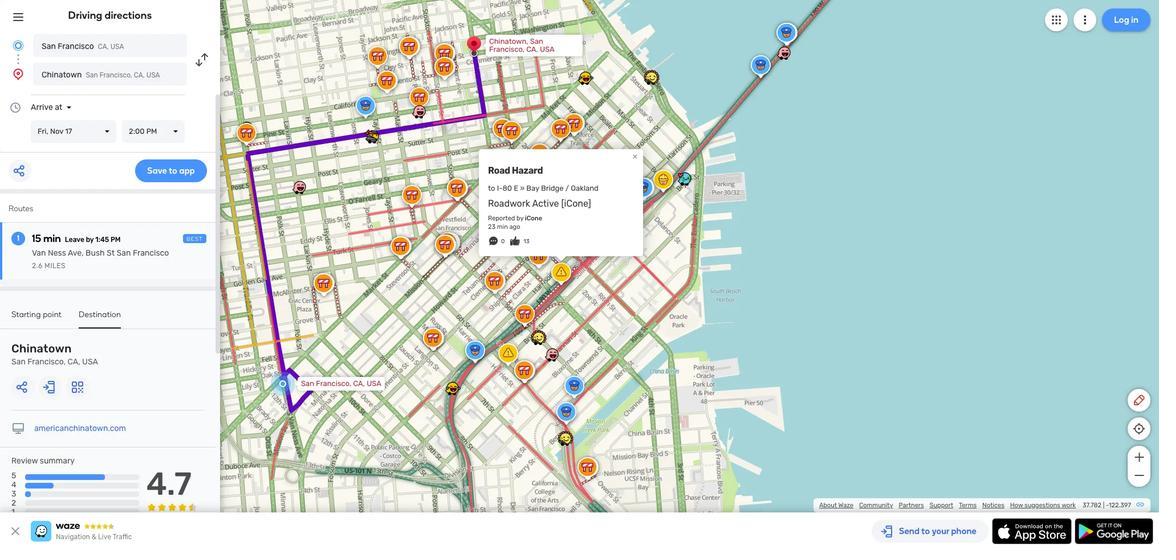 Task type: locate. For each thing, give the bounding box(es) containing it.
chinatown san francisco, ca, usa down point
[[11, 342, 98, 367]]

driving
[[68, 9, 102, 22]]

1 horizontal spatial min
[[497, 224, 508, 231]]

pm right 1:45
[[111, 236, 121, 244]]

fri, nov 17 list box
[[31, 120, 116, 143]]

1 horizontal spatial pm
[[146, 127, 157, 136]]

by
[[517, 215, 524, 222], [86, 236, 94, 244]]

4.7
[[146, 466, 192, 504]]

ca,
[[98, 43, 109, 51], [526, 45, 538, 54], [134, 71, 145, 79], [68, 358, 80, 367], [353, 380, 365, 388]]

francisco,
[[489, 45, 525, 54], [100, 71, 132, 79], [28, 358, 66, 367], [316, 380, 351, 388]]

by left 1:45
[[86, 236, 94, 244]]

ca, inside san francisco ca, usa
[[98, 43, 109, 51]]

37.782 | -122.397
[[1083, 502, 1131, 510]]

arrive
[[31, 103, 53, 112]]

roadwork active [icone] reported by icone 23 min ago
[[488, 198, 591, 231]]

2
[[11, 499, 16, 509]]

0 vertical spatial by
[[517, 215, 524, 222]]

1 vertical spatial chinatown
[[11, 342, 72, 356]]

by up ago
[[517, 215, 524, 222]]

pm inside list box
[[146, 127, 157, 136]]

san francisco, ca, usa
[[301, 380, 382, 388]]

0 vertical spatial pm
[[146, 127, 157, 136]]

1 vertical spatial by
[[86, 236, 94, 244]]

1 vertical spatial pm
[[111, 236, 121, 244]]

1 vertical spatial 1
[[11, 508, 15, 518]]

san francisco ca, usa
[[42, 42, 124, 51]]

ness
[[48, 249, 66, 258]]

23
[[488, 224, 496, 231]]

navigation & live traffic
[[56, 534, 132, 542]]

bush
[[86, 249, 105, 258]]

starting point button
[[11, 310, 62, 328]]

min up the ness
[[43, 233, 61, 245]]

13
[[524, 238, 530, 245]]

chinatown
[[42, 70, 82, 80], [11, 342, 72, 356]]

francisco down the driving
[[58, 42, 94, 51]]

bay
[[527, 184, 539, 193]]

san inside chinatown, san francisco, ca, usa
[[530, 37, 543, 46]]

1 down 3
[[11, 508, 15, 518]]

80
[[503, 184, 512, 193]]

0 horizontal spatial pm
[[111, 236, 121, 244]]

17
[[65, 127, 72, 136]]

americanchinatown.com
[[34, 424, 126, 434]]

chinatown up the at
[[42, 70, 82, 80]]

to
[[488, 184, 495, 193]]

&
[[92, 534, 96, 542]]

0 horizontal spatial francisco
[[58, 42, 94, 51]]

1 vertical spatial francisco
[[133, 249, 169, 258]]

2:00 pm
[[129, 127, 157, 136]]

pm right 2:00
[[146, 127, 157, 136]]

active
[[532, 198, 559, 209]]

arrive at
[[31, 103, 62, 112]]

0 vertical spatial chinatown
[[42, 70, 82, 80]]

reported
[[488, 215, 515, 222]]

chinatown,
[[489, 37, 528, 46]]

hazard
[[512, 165, 543, 176]]

usa inside san francisco ca, usa
[[110, 43, 124, 51]]

chinatown san francisco, ca, usa
[[42, 70, 160, 80], [11, 342, 98, 367]]

37.782
[[1083, 502, 1102, 510]]

icone
[[525, 215, 542, 222]]

live
[[98, 534, 111, 542]]

fri,
[[38, 127, 48, 136]]

roadwork
[[488, 198, 530, 209]]

about
[[819, 502, 837, 510]]

st
[[107, 249, 115, 258]]

min
[[497, 224, 508, 231], [43, 233, 61, 245]]

pm
[[146, 127, 157, 136], [111, 236, 121, 244]]

i-
[[497, 184, 503, 193]]

clock image
[[9, 101, 22, 115]]

fri, nov 17
[[38, 127, 72, 136]]

location image
[[11, 67, 25, 81]]

francisco right "st"
[[133, 249, 169, 258]]

zoom out image
[[1132, 469, 1147, 483]]

1
[[17, 234, 20, 244], [11, 508, 15, 518]]

bridge
[[541, 184, 564, 193]]

americanchinatown.com link
[[34, 424, 126, 434]]

by inside the roadwork active [icone] reported by icone 23 min ago
[[517, 215, 524, 222]]

5 4 3 2 1
[[11, 472, 16, 518]]

francisco, inside chinatown, san francisco, ca, usa
[[489, 45, 525, 54]]

min down reported
[[497, 224, 508, 231]]

chinatown down the starting point button
[[11, 342, 72, 356]]

0 horizontal spatial 1
[[11, 508, 15, 518]]

1 vertical spatial min
[[43, 233, 61, 245]]

1 left 15
[[17, 234, 20, 244]]

0 vertical spatial francisco
[[58, 42, 94, 51]]

1 horizontal spatial francisco
[[133, 249, 169, 258]]

navigation
[[56, 534, 90, 542]]

0
[[501, 238, 505, 245]]

current location image
[[11, 39, 25, 52]]

× link
[[630, 151, 640, 162]]

0 vertical spatial min
[[497, 224, 508, 231]]

how suggestions work link
[[1010, 502, 1076, 510]]

san
[[530, 37, 543, 46], [42, 42, 56, 51], [86, 71, 98, 79], [117, 249, 131, 258], [11, 358, 26, 367], [301, 380, 314, 388]]

about waze community partners support terms notices how suggestions work
[[819, 502, 1076, 510]]

1 horizontal spatial by
[[517, 215, 524, 222]]

terms
[[959, 502, 977, 510]]

usa
[[110, 43, 124, 51], [540, 45, 555, 54], [146, 71, 160, 79], [82, 358, 98, 367], [367, 380, 382, 388]]

at
[[55, 103, 62, 112]]

to i-80 e » bay bridge / oakland
[[488, 184, 599, 193]]

1 horizontal spatial 1
[[17, 234, 20, 244]]

chinatown san francisco, ca, usa down san francisco ca, usa
[[42, 70, 160, 80]]

15
[[32, 233, 41, 245]]

[icone]
[[561, 198, 591, 209]]

0 horizontal spatial by
[[86, 236, 94, 244]]



Task type: describe. For each thing, give the bounding box(es) containing it.
oakland
[[571, 184, 599, 193]]

zoom in image
[[1132, 451, 1147, 465]]

|
[[1103, 502, 1105, 510]]

1 vertical spatial chinatown san francisco, ca, usa
[[11, 342, 98, 367]]

point
[[43, 310, 62, 320]]

0 vertical spatial chinatown san francisco, ca, usa
[[42, 70, 160, 80]]

support link
[[930, 502, 954, 510]]

about waze link
[[819, 502, 854, 510]]

review
[[11, 457, 38, 466]]

community link
[[859, 502, 893, 510]]

miles
[[45, 262, 66, 270]]

pencil image
[[1133, 394, 1146, 408]]

community
[[859, 502, 893, 510]]

/
[[566, 184, 569, 193]]

122.397
[[1109, 502, 1131, 510]]

computer image
[[11, 423, 25, 436]]

starting
[[11, 310, 41, 320]]

review summary
[[11, 457, 75, 466]]

min inside the roadwork active [icone] reported by icone 23 min ago
[[497, 224, 508, 231]]

ave,
[[68, 249, 84, 258]]

2:00 pm list box
[[122, 120, 185, 143]]

routes
[[9, 204, 33, 214]]

x image
[[9, 525, 22, 539]]

destination
[[79, 310, 121, 320]]

4
[[11, 481, 16, 491]]

chinatown inside chinatown san francisco, ca, usa
[[11, 342, 72, 356]]

×
[[633, 151, 638, 162]]

5
[[11, 472, 16, 481]]

1:45
[[95, 236, 109, 244]]

2.6
[[32, 262, 43, 270]]

leave
[[65, 236, 84, 244]]

15 min leave by 1:45 pm
[[32, 233, 121, 245]]

pm inside the 15 min leave by 1:45 pm
[[111, 236, 121, 244]]

terms link
[[959, 502, 977, 510]]

summary
[[40, 457, 75, 466]]

van
[[32, 249, 46, 258]]

suggestions
[[1025, 502, 1061, 510]]

francisco inside 'van ness ave, bush st san francisco 2.6 miles'
[[133, 249, 169, 258]]

notices link
[[983, 502, 1005, 510]]

van ness ave, bush st san francisco 2.6 miles
[[32, 249, 169, 270]]

waze
[[839, 502, 854, 510]]

e
[[514, 184, 518, 193]]

2:00
[[129, 127, 145, 136]]

notices
[[983, 502, 1005, 510]]

usa inside chinatown, san francisco, ca, usa
[[540, 45, 555, 54]]

by inside the 15 min leave by 1:45 pm
[[86, 236, 94, 244]]

partners link
[[899, 502, 924, 510]]

ca, inside chinatown, san francisco, ca, usa
[[526, 45, 538, 54]]

partners
[[899, 502, 924, 510]]

road
[[488, 165, 510, 176]]

0 vertical spatial 1
[[17, 234, 20, 244]]

destination button
[[79, 310, 121, 329]]

traffic
[[113, 534, 132, 542]]

starting point
[[11, 310, 62, 320]]

ago
[[510, 224, 520, 231]]

1 inside 5 4 3 2 1
[[11, 508, 15, 518]]

»
[[520, 184, 525, 193]]

3
[[11, 490, 16, 500]]

how
[[1010, 502, 1023, 510]]

-
[[1106, 502, 1109, 510]]

work
[[1062, 502, 1076, 510]]

link image
[[1136, 501, 1145, 510]]

road hazard
[[488, 165, 543, 176]]

0 horizontal spatial min
[[43, 233, 61, 245]]

support
[[930, 502, 954, 510]]

san inside 'van ness ave, bush st san francisco 2.6 miles'
[[117, 249, 131, 258]]

nov
[[50, 127, 63, 136]]

best
[[187, 236, 203, 243]]

chinatown, san francisco, ca, usa
[[489, 37, 555, 54]]

directions
[[105, 9, 152, 22]]

driving directions
[[68, 9, 152, 22]]



Task type: vqa. For each thing, say whether or not it's contained in the screenshot.
Wed Dec 13, 2023 4:34 pm the 2023
no



